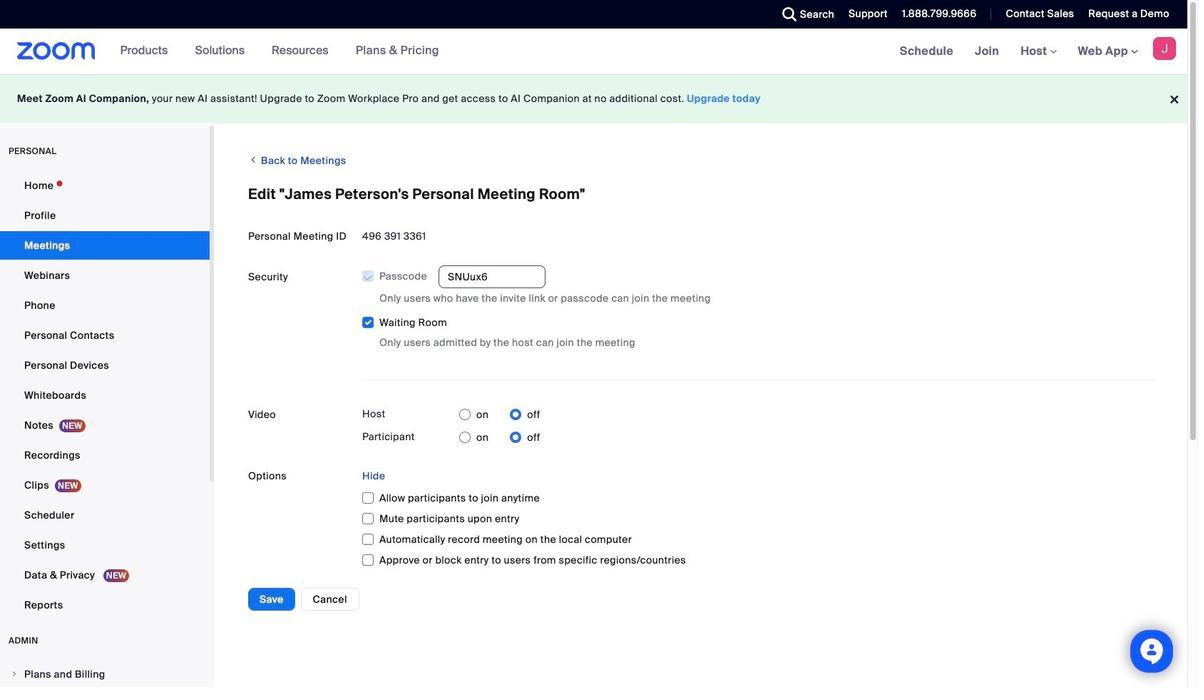 Task type: locate. For each thing, give the bounding box(es) containing it.
option group
[[459, 403, 540, 426], [459, 426, 540, 449]]

1 option group from the top
[[459, 403, 540, 426]]

None text field
[[439, 266, 546, 288]]

product information navigation
[[110, 29, 450, 74]]

group
[[362, 265, 1154, 350]]

menu item
[[0, 661, 210, 687]]

2 option group from the top
[[459, 426, 540, 449]]

profile picture image
[[1154, 37, 1176, 60]]

personal menu menu
[[0, 171, 210, 621]]

zoom logo image
[[17, 42, 95, 60]]

footer
[[0, 74, 1188, 123]]

right image
[[10, 670, 19, 678]]

banner
[[0, 29, 1188, 75]]

meetings navigation
[[889, 29, 1188, 75]]



Task type: describe. For each thing, give the bounding box(es) containing it.
left image
[[248, 153, 259, 167]]



Task type: vqa. For each thing, say whether or not it's contained in the screenshot.
Close image at the right
no



